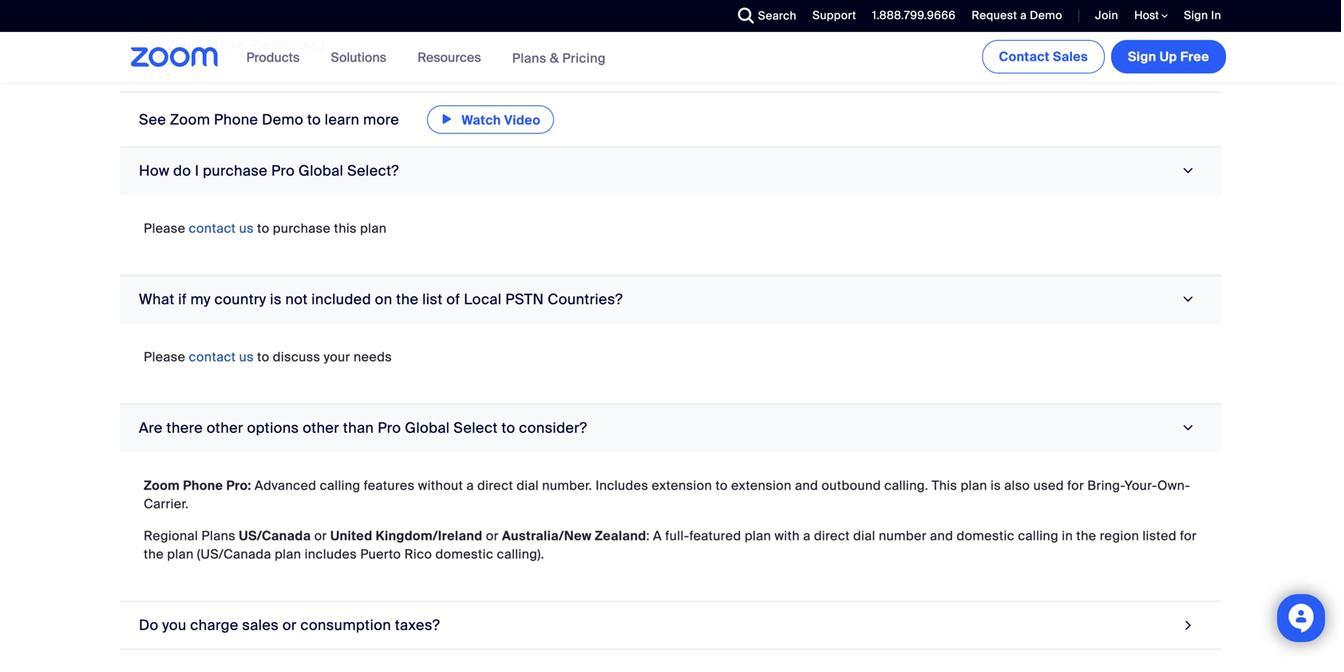 Task type: describe. For each thing, give the bounding box(es) containing it.
contact sales
[[1000, 48, 1089, 65]]

toll
[[938, 0, 957, 17]]

needs
[[354, 348, 392, 365]]

banner containing contact sales
[[112, 32, 1230, 84]]

watch video
[[462, 112, 541, 128]]

phone inside a local direct dial number and unlimited domestic calling is included for each license. any calls outside the calling area would be toll calls, or you can also add on unlimited international calling if your business requires a high volume of calls between countries. (companies that do not require individual direct dial numbers may elect to go with the zoom phone pro license.)
[[207, 37, 246, 53]]

australia/new
[[502, 527, 592, 544]]

: a full-featured plan with a direct dial number and domestic calling in the region listed for the plan (us/canada plan includes puerto rico domestic calling).
[[144, 527, 1198, 563]]

requires
[[369, 18, 420, 35]]

rico
[[405, 546, 432, 563]]

do inside a local direct dial number and unlimited domestic calling is included for each license. any calls outside the calling area would be toll calls, or you can also add on unlimited international calling if your business requires a high volume of calls between countries. (companies that do not require individual direct dial numbers may elect to go with the zoom phone pro license.)
[[787, 18, 803, 35]]

not inside what if my country is not included on the list of local pstn countries? dropdown button
[[286, 290, 308, 309]]

to inside dropdown button
[[502, 419, 516, 437]]

1 horizontal spatial global
[[405, 419, 450, 437]]

a inside a local direct dial number and unlimited domestic calling is included for each license. any calls outside the calling area would be toll calls, or you can also add on unlimited international calling if your business requires a high volume of calls between countries. (companies that do not require individual direct dial numbers may elect to go with the zoom phone pro license.)
[[144, 0, 153, 17]]

is inside dropdown button
[[270, 290, 282, 309]]

do inside dropdown button
[[173, 162, 191, 180]]

my
[[191, 290, 211, 309]]

each
[[588, 0, 619, 17]]

in
[[1212, 8, 1222, 23]]

video
[[505, 112, 541, 128]]

2 other from the left
[[303, 419, 340, 437]]

you inside do you charge sales or consumption taxes? dropdown button
[[162, 616, 187, 634]]

are
[[139, 419, 163, 437]]

plan right this
[[360, 220, 387, 237]]

license.)
[[274, 37, 325, 53]]

or up includes
[[314, 527, 327, 544]]

1 other from the left
[[207, 419, 243, 437]]

plan inside advanced calling features without a direct dial number. includes extension to extension and outbound calling. this plan is also used for bring-your-own- carrier.
[[961, 477, 988, 494]]

for inside a local direct dial number and unlimited domestic calling is included for each license. any calls outside the calling area would be toll calls, or you can also add on unlimited international calling if your business requires a high volume of calls between countries. (companies that do not require individual direct dial numbers may elect to go with the zoom phone pro license.)
[[568, 0, 585, 17]]

see zoom phone demo to learn more
[[139, 110, 403, 129]]

and inside : a full-featured plan with a direct dial number and domestic calling in the region listed for the plan (us/canada plan includes puerto rico domestic calling).
[[931, 527, 954, 544]]

contact us link for country
[[189, 348, 254, 365]]

not inside a local direct dial number and unlimited domestic calling is included for each license. any calls outside the calling area would be toll calls, or you can also add on unlimited international calling if your business requires a high volume of calls between countries. (companies that do not require individual direct dial numbers may elect to go with the zoom phone pro license.)
[[807, 18, 827, 35]]

be
[[919, 0, 935, 17]]

for inside : a full-featured plan with a direct dial number and domestic calling in the region listed for the plan (us/canada plan includes puerto rico domestic calling).
[[1181, 527, 1198, 544]]

to inside a local direct dial number and unlimited domestic calling is included for each license. any calls outside the calling area would be toll calls, or you can also add on unlimited international calling if your business requires a high volume of calls between countries. (companies that do not require individual direct dial numbers may elect to go with the zoom phone pro license.)
[[1126, 18, 1138, 35]]

product information navigation
[[235, 32, 618, 84]]

included inside a local direct dial number and unlimited domestic calling is included for each license. any calls outside the calling area would be toll calls, or you can also add on unlimited international calling if your business requires a high volume of calls between countries. (companies that do not require individual direct dial numbers may elect to go with the zoom phone pro license.)
[[512, 0, 565, 17]]

includes
[[596, 477, 649, 494]]

calls,
[[960, 0, 992, 17]]

right image for what if my country is not included on the list of local pstn countries?
[[1178, 292, 1200, 307]]

select
[[454, 419, 498, 437]]

1 extension from the left
[[652, 477, 713, 494]]

and inside advanced calling features without a direct dial number. includes extension to extension and outbound calling. this plan is also used for bring-your-own- carrier.
[[795, 477, 819, 494]]

you inside a local direct dial number and unlimited domestic calling is included for each license. any calls outside the calling area would be toll calls, or you can also add on unlimited international calling if your business requires a high volume of calls between countries. (companies that do not require individual direct dial numbers may elect to go with the zoom phone pro license.)
[[1012, 0, 1034, 17]]

options
[[247, 419, 299, 437]]

direct inside : a full-featured plan with a direct dial number and domestic calling in the region listed for the plan (us/canada plan includes puerto rico domestic calling).
[[814, 527, 850, 544]]

plan down us/canada
[[275, 546, 301, 563]]

0 vertical spatial demo
[[1030, 8, 1063, 23]]

1 vertical spatial demo
[[262, 110, 304, 129]]

discuss
[[273, 348, 321, 365]]

puerto
[[360, 546, 401, 563]]

host button
[[1135, 8, 1169, 23]]

taxes?
[[395, 616, 440, 634]]

pricing
[[563, 50, 606, 66]]

1 vertical spatial plans
[[202, 527, 236, 544]]

do you charge sales or consumption taxes?
[[139, 616, 440, 634]]

&
[[550, 50, 559, 66]]

or inside a local direct dial number and unlimited domestic calling is included for each license. any calls outside the calling area would be toll calls, or you can also add on unlimited international calling if your business requires a high volume of calls between countries. (companies that do not require individual direct dial numbers may elect to go with the zoom phone pro license.)
[[996, 0, 1009, 17]]

a local direct dial number and unlimited domestic calling is included for each license. any calls outside the calling area would be toll calls, or you can also add on unlimited international calling if your business requires a high volume of calls between countries. (companies that do not require individual direct dial numbers may elect to go with the zoom phone pro license.)
[[144, 0, 1195, 53]]

with inside a local direct dial number and unlimited domestic calling is included for each license. any calls outside the calling area would be toll calls, or you can also add on unlimited international calling if your business requires a high volume of calls between countries. (companies that do not require individual direct dial numbers may elect to go with the zoom phone pro license.)
[[1161, 18, 1186, 35]]

2 horizontal spatial pro
[[378, 419, 401, 437]]

direct down the "toll"
[[940, 18, 976, 35]]

sales
[[1054, 48, 1089, 65]]

plans inside product information navigation
[[513, 50, 547, 66]]

require
[[830, 18, 874, 35]]

that
[[760, 18, 784, 35]]

features
[[364, 477, 415, 494]]

resources button
[[418, 32, 489, 83]]

1 vertical spatial domestic
[[957, 527, 1015, 544]]

license.
[[622, 0, 670, 17]]

to left the learn
[[307, 110, 321, 129]]

calling up require
[[804, 0, 845, 17]]

what
[[139, 290, 175, 309]]

pstn
[[506, 290, 544, 309]]

2 vertical spatial zoom
[[144, 477, 180, 494]]

contact
[[1000, 48, 1050, 65]]

also inside advanced calling features without a direct dial number. includes extension to extension and outbound calling. this plan is also used for bring-your-own- carrier.
[[1005, 477, 1031, 494]]

calling up volume
[[454, 0, 494, 17]]

products button
[[247, 32, 307, 83]]

go
[[1142, 18, 1157, 35]]

advanced
[[255, 477, 317, 494]]

free
[[1181, 48, 1210, 65]]

contact for country
[[189, 348, 236, 365]]

between
[[561, 18, 614, 35]]

the down the international
[[144, 37, 164, 53]]

sign up free button
[[1112, 40, 1227, 73]]

1 horizontal spatial purchase
[[273, 220, 331, 237]]

are there other options other than pro global select to consider? button
[[120, 404, 1222, 452]]

kingdom/ireland
[[376, 527, 483, 544]]

1 horizontal spatial calls
[[699, 0, 728, 17]]

up
[[1160, 48, 1178, 65]]

charge
[[190, 616, 239, 634]]

region
[[1100, 527, 1140, 544]]

business
[[310, 18, 366, 35]]

solutions
[[331, 49, 387, 66]]

the up that
[[781, 0, 801, 17]]

for inside advanced calling features without a direct dial number. includes extension to extension and outbound calling. this plan is also used for bring-your-own- carrier.
[[1068, 477, 1085, 494]]

numbers
[[1004, 18, 1059, 35]]

us for country
[[239, 348, 254, 365]]

sign in
[[1185, 8, 1222, 23]]

number inside : a full-featured plan with a direct dial number and domestic calling in the region listed for the plan (us/canada plan includes puerto rico domestic calling).
[[879, 527, 927, 544]]

calling).
[[497, 546, 545, 563]]

of inside a local direct dial number and unlimited domestic calling is included for each license. any calls outside the calling area would be toll calls, or you can also add on unlimited international calling if your business requires a high volume of calls between countries. (companies that do not require individual direct dial numbers may elect to go with the zoom phone pro license.)
[[513, 18, 525, 35]]

us/canada
[[239, 527, 311, 544]]

featured
[[690, 527, 742, 544]]

1 vertical spatial phone
[[214, 110, 258, 129]]

consumption
[[301, 616, 391, 634]]

any
[[673, 0, 696, 17]]

host
[[1135, 8, 1162, 23]]

select?
[[347, 162, 399, 180]]

zoom phone pro:
[[144, 477, 251, 494]]

domestic inside a local direct dial number and unlimited domestic calling is included for each license. any calls outside the calling area would be toll calls, or you can also add on unlimited international calling if your business requires a high volume of calls between countries. (companies that do not require individual direct dial numbers may elect to go with the zoom phone pro license.)
[[392, 0, 450, 17]]

contact sales link
[[983, 40, 1106, 73]]

with inside : a full-featured plan with a direct dial number and domestic calling in the region listed for the plan (us/canada plan includes puerto rico domestic calling).
[[775, 527, 800, 544]]

1 vertical spatial pro
[[271, 162, 295, 180]]

local
[[156, 0, 186, 17]]

outbound
[[822, 477, 882, 494]]

pro inside a local direct dial number and unlimited domestic calling is included for each license. any calls outside the calling area would be toll calls, or you can also add on unlimited international calling if your business requires a high volume of calls between countries. (companies that do not require individual direct dial numbers may elect to go with the zoom phone pro license.)
[[250, 37, 271, 53]]

zealand
[[595, 527, 647, 544]]

high
[[435, 18, 461, 35]]

the inside dropdown button
[[396, 290, 419, 309]]

learn
[[325, 110, 360, 129]]

volume
[[465, 18, 509, 35]]

this
[[334, 220, 357, 237]]

support
[[813, 8, 857, 23]]

dial down calls,
[[979, 18, 1001, 35]]

bring-
[[1088, 477, 1125, 494]]

resources
[[418, 49, 481, 66]]

what if my country is not included on the list of local pstn countries?
[[139, 290, 623, 309]]

advanced calling features without a direct dial number. includes extension to extension and outbound calling. this plan is also used for bring-your-own- carrier.
[[144, 477, 1191, 512]]

1 vertical spatial zoom
[[170, 110, 210, 129]]

more
[[363, 110, 400, 129]]

to left discuss
[[257, 348, 270, 365]]



Task type: vqa. For each thing, say whether or not it's contained in the screenshot.
top Demo
yes



Task type: locate. For each thing, give the bounding box(es) containing it.
also up the may
[[1063, 0, 1089, 17]]

calls up &
[[528, 18, 557, 35]]

area
[[848, 0, 876, 17]]

you up numbers
[[1012, 0, 1034, 17]]

your up license.)
[[280, 18, 307, 35]]

2 extension from the left
[[732, 477, 792, 494]]

2 vertical spatial is
[[991, 477, 1002, 494]]

and inside a local direct dial number and unlimited domestic calling is included for each license. any calls outside the calling area would be toll calls, or you can also add on unlimited international calling if your business requires a high volume of calls between countries. (companies that do not require individual direct dial numbers may elect to go with the zoom phone pro license.)
[[305, 0, 328, 17]]

to inside advanced calling features without a direct dial number. includes extension to extension and outbound calling. this plan is also used for bring-your-own- carrier.
[[716, 477, 728, 494]]

pro down see zoom phone demo to learn more
[[271, 162, 295, 180]]

is inside advanced calling features without a direct dial number. includes extension to extension and outbound calling. this plan is also used for bring-your-own- carrier.
[[991, 477, 1002, 494]]

a inside : a full-featured plan with a direct dial number and domestic calling in the region listed for the plan (us/canada plan includes puerto rico domestic calling).
[[654, 527, 662, 544]]

domestic down the this
[[957, 527, 1015, 544]]

may
[[1063, 18, 1088, 35]]

included up needs
[[312, 290, 371, 309]]

or right sales on the bottom left of page
[[283, 616, 297, 634]]

for right used
[[1068, 477, 1085, 494]]

or right calls,
[[996, 0, 1009, 17]]

right image for are there other options other than pro global select to consider?
[[1178, 421, 1200, 435]]

number inside a local direct dial number and unlimited domestic calling is included for each license. any calls outside the calling area would be toll calls, or you can also add on unlimited international calling if your business requires a high volume of calls between countries. (companies that do not require individual direct dial numbers may elect to go with the zoom phone pro license.)
[[254, 0, 302, 17]]

this
[[932, 477, 958, 494]]

banner
[[112, 32, 1230, 84]]

0 horizontal spatial if
[[178, 290, 187, 309]]

to right select
[[502, 419, 516, 437]]

us left discuss
[[239, 348, 254, 365]]

1 horizontal spatial extension
[[732, 477, 792, 494]]

extension up featured
[[732, 477, 792, 494]]

1 vertical spatial purchase
[[273, 220, 331, 237]]

please for what
[[144, 348, 186, 365]]

0 vertical spatial please
[[144, 220, 186, 237]]

global left select
[[405, 419, 450, 437]]

0 vertical spatial contact
[[189, 220, 236, 237]]

1 vertical spatial global
[[405, 419, 450, 437]]

zoom logo image
[[131, 47, 219, 67]]

dial inside : a full-featured plan with a direct dial number and domestic calling in the region listed for the plan (us/canada plan includes puerto rico domestic calling).
[[854, 527, 876, 544]]

0 vertical spatial number
[[254, 0, 302, 17]]

included inside dropdown button
[[312, 290, 371, 309]]

1 contact from the top
[[189, 220, 236, 237]]

0 horizontal spatial of
[[447, 290, 460, 309]]

regional
[[144, 527, 198, 544]]

and up business
[[305, 0, 328, 17]]

or up calling).
[[486, 527, 499, 544]]

list
[[423, 290, 443, 309]]

on inside dropdown button
[[375, 290, 393, 309]]

do you charge sales or consumption taxes? button
[[120, 602, 1222, 650]]

0 horizontal spatial calls
[[528, 18, 557, 35]]

purchase inside dropdown button
[[203, 162, 268, 180]]

2 us from the top
[[239, 348, 254, 365]]

dial up products
[[228, 0, 250, 17]]

2 vertical spatial domestic
[[436, 546, 494, 563]]

1 horizontal spatial included
[[512, 0, 565, 17]]

number.
[[542, 477, 593, 494]]

1 vertical spatial calls
[[528, 18, 557, 35]]

direct right "without"
[[478, 477, 514, 494]]

also left used
[[1005, 477, 1031, 494]]

sign left in
[[1185, 8, 1209, 23]]

request a demo link
[[960, 0, 1067, 32], [972, 8, 1063, 23]]

1 vertical spatial of
[[447, 290, 460, 309]]

solutions button
[[331, 32, 394, 83]]

how do i purchase pro global select? button
[[120, 147, 1222, 195]]

plan right featured
[[745, 527, 772, 544]]

is right country at the left
[[270, 290, 282, 309]]

calling left the in
[[1019, 527, 1059, 544]]

1 vertical spatial is
[[270, 290, 282, 309]]

unlimited up go
[[1138, 0, 1195, 17]]

1 vertical spatial number
[[879, 527, 927, 544]]

play image
[[441, 109, 454, 128]]

sign for sign in
[[1185, 8, 1209, 23]]

if left my
[[178, 290, 187, 309]]

2 vertical spatial pro
[[378, 419, 401, 437]]

number down 'calling.'
[[879, 527, 927, 544]]

elect
[[1092, 18, 1122, 35]]

1 vertical spatial contact
[[189, 348, 236, 365]]

direct inside advanced calling features without a direct dial number. includes extension to extension and outbound calling. this plan is also used for bring-your-own- carrier.
[[478, 477, 514, 494]]

2 contact us link from the top
[[189, 348, 254, 365]]

for right listed
[[1181, 527, 1198, 544]]

1 horizontal spatial your
[[324, 348, 350, 365]]

phone left pro: on the bottom left
[[183, 477, 223, 494]]

a
[[144, 0, 153, 17], [654, 527, 662, 544]]

us down how do i purchase pro global select?
[[239, 220, 254, 237]]

are there other options other than pro global select to consider?
[[139, 419, 587, 437]]

on left list
[[375, 290, 393, 309]]

with right featured
[[775, 527, 800, 544]]

0 horizontal spatial for
[[568, 0, 585, 17]]

phone up how do i purchase pro global select?
[[214, 110, 258, 129]]

listed
[[1143, 527, 1177, 544]]

0 vertical spatial phone
[[207, 37, 246, 53]]

0 vertical spatial right image
[[1178, 292, 1200, 307]]

0 vertical spatial your
[[280, 18, 307, 35]]

and down the this
[[931, 527, 954, 544]]

number up license.)
[[254, 0, 302, 17]]

plan
[[360, 220, 387, 237], [961, 477, 988, 494], [745, 527, 772, 544], [167, 546, 194, 563], [275, 546, 301, 563]]

direct up the international
[[189, 0, 225, 17]]

used
[[1034, 477, 1065, 494]]

0 vertical spatial contact us link
[[189, 220, 254, 237]]

meetings navigation
[[980, 32, 1230, 77]]

sign for sign up free
[[1129, 48, 1157, 65]]

or inside dropdown button
[[283, 616, 297, 634]]

1 horizontal spatial plans
[[513, 50, 547, 66]]

1 vertical spatial you
[[162, 616, 187, 634]]

do
[[787, 18, 803, 35], [173, 162, 191, 180]]

right image inside what if my country is not included on the list of local pstn countries? dropdown button
[[1178, 292, 1200, 307]]

do left i
[[173, 162, 191, 180]]

1 vertical spatial for
[[1068, 477, 1085, 494]]

1 horizontal spatial and
[[795, 477, 819, 494]]

0 horizontal spatial other
[[207, 419, 243, 437]]

of right list
[[447, 290, 460, 309]]

please contact us to discuss your needs
[[144, 348, 392, 365]]

zoom down the international
[[167, 37, 203, 53]]

1 us from the top
[[239, 220, 254, 237]]

also
[[1063, 0, 1089, 17], [1005, 477, 1031, 494]]

1 horizontal spatial pro
[[271, 162, 295, 180]]

plan right the this
[[961, 477, 988, 494]]

right image inside "how do i purchase pro global select?" dropdown button
[[1178, 163, 1200, 178]]

what if my country is not included on the list of local pstn countries? button
[[120, 276, 1222, 324]]

to
[[1126, 18, 1138, 35], [307, 110, 321, 129], [257, 220, 270, 237], [257, 348, 270, 365], [502, 419, 516, 437], [716, 477, 728, 494]]

i
[[195, 162, 199, 180]]

calling inside advanced calling features without a direct dial number. includes extension to extension and outbound calling. this plan is also used for bring-your-own- carrier.
[[320, 477, 361, 494]]

if inside dropdown button
[[178, 290, 187, 309]]

0 vertical spatial if
[[269, 18, 277, 35]]

0 vertical spatial not
[[807, 18, 827, 35]]

0 vertical spatial domestic
[[392, 0, 450, 17]]

carrier.
[[144, 495, 189, 512]]

0 vertical spatial do
[[787, 18, 803, 35]]

unlimited up business
[[332, 0, 389, 17]]

you right do
[[162, 616, 187, 634]]

how do i purchase pro global select?
[[139, 162, 399, 180]]

1.888.799.9666 button
[[861, 0, 960, 32], [873, 8, 956, 23]]

right image
[[1178, 292, 1200, 307], [1182, 614, 1197, 636]]

1 horizontal spatial of
[[513, 18, 525, 35]]

1 vertical spatial with
[[775, 527, 800, 544]]

other right there at the left bottom
[[207, 419, 243, 437]]

0 vertical spatial also
[[1063, 0, 1089, 17]]

0 vertical spatial included
[[512, 0, 565, 17]]

other left "than"
[[303, 419, 340, 437]]

0 vertical spatial on
[[1119, 0, 1135, 17]]

1 vertical spatial us
[[239, 348, 254, 365]]

1 horizontal spatial if
[[269, 18, 277, 35]]

2 right image from the top
[[1178, 421, 1200, 435]]

0 vertical spatial a
[[144, 0, 153, 17]]

0 vertical spatial plans
[[513, 50, 547, 66]]

1 vertical spatial and
[[795, 477, 819, 494]]

0 horizontal spatial your
[[280, 18, 307, 35]]

1 horizontal spatial also
[[1063, 0, 1089, 17]]

international
[[144, 18, 222, 35]]

0 horizontal spatial you
[[162, 616, 187, 634]]

1 horizontal spatial a
[[654, 527, 662, 544]]

1 horizontal spatial sign
[[1185, 8, 1209, 23]]

1 horizontal spatial number
[[879, 527, 927, 544]]

plans left &
[[513, 50, 547, 66]]

1 vertical spatial do
[[173, 162, 191, 180]]

phone down the international
[[207, 37, 246, 53]]

please down what
[[144, 348, 186, 365]]

your-
[[1125, 477, 1158, 494]]

please contact us to purchase this plan
[[144, 220, 387, 237]]

please for how
[[144, 220, 186, 237]]

or
[[996, 0, 1009, 17], [314, 527, 327, 544], [486, 527, 499, 544], [283, 616, 297, 634]]

1 vertical spatial included
[[312, 290, 371, 309]]

is inside a local direct dial number and unlimited domestic calling is included for each license. any calls outside the calling area would be toll calls, or you can also add on unlimited international calling if your business requires a high volume of calls between countries. (companies that do not require individual direct dial numbers may elect to go with the zoom phone pro license.)
[[498, 0, 508, 17]]

plans & pricing link
[[513, 50, 606, 66], [513, 50, 606, 66]]

(us/canada
[[197, 546, 271, 563]]

full-
[[666, 527, 690, 544]]

with right go
[[1161, 18, 1186, 35]]

0 horizontal spatial also
[[1005, 477, 1031, 494]]

1 horizontal spatial other
[[303, 419, 340, 437]]

is right the this
[[991, 477, 1002, 494]]

calling
[[454, 0, 494, 17], [804, 0, 845, 17], [225, 18, 266, 35], [320, 477, 361, 494], [1019, 527, 1059, 544]]

1 horizontal spatial you
[[1012, 0, 1034, 17]]

if inside a local direct dial number and unlimited domestic calling is included for each license. any calls outside the calling area would be toll calls, or you can also add on unlimited international calling if your business requires a high volume of calls between countries. (companies that do not require individual direct dial numbers may elect to go with the zoom phone pro license.)
[[269, 18, 277, 35]]

sales
[[242, 616, 279, 634]]

dial inside advanced calling features without a direct dial number. includes extension to extension and outbound calling. this plan is also used for bring-your-own- carrier.
[[517, 477, 539, 494]]

0 horizontal spatial and
[[305, 0, 328, 17]]

1 vertical spatial your
[[324, 348, 350, 365]]

0 horizontal spatial is
[[270, 290, 282, 309]]

0 vertical spatial with
[[1161, 18, 1186, 35]]

plans & pricing
[[513, 50, 606, 66]]

can
[[1037, 0, 1060, 17]]

1 horizontal spatial on
[[1119, 0, 1135, 17]]

watch
[[462, 112, 501, 128]]

to down how do i purchase pro global select?
[[257, 220, 270, 237]]

of right volume
[[513, 18, 525, 35]]

0 vertical spatial for
[[568, 0, 585, 17]]

0 vertical spatial global
[[299, 162, 344, 180]]

demo up how do i purchase pro global select?
[[262, 110, 304, 129]]

0 vertical spatial us
[[239, 220, 254, 237]]

sign inside button
[[1129, 48, 1157, 65]]

your left needs
[[324, 348, 350, 365]]

products
[[247, 49, 300, 66]]

plan down regional
[[167, 546, 194, 563]]

your inside a local direct dial number and unlimited domestic calling is included for each license. any calls outside the calling area would be toll calls, or you can also add on unlimited international calling if your business requires a high volume of calls between countries. (companies that do not require individual direct dial numbers may elect to go with the zoom phone pro license.)
[[280, 18, 307, 35]]

calls up (companies
[[699, 0, 728, 17]]

0 vertical spatial of
[[513, 18, 525, 35]]

:
[[647, 527, 650, 544]]

1 vertical spatial sign
[[1129, 48, 1157, 65]]

1 vertical spatial right image
[[1178, 421, 1200, 435]]

join
[[1096, 8, 1119, 23]]

not left require
[[807, 18, 827, 35]]

contact us link down i
[[189, 220, 254, 237]]

for up between
[[568, 0, 585, 17]]

calling left 'features'
[[320, 477, 361, 494]]

without
[[418, 477, 463, 494]]

if up products
[[269, 18, 277, 35]]

of inside dropdown button
[[447, 290, 460, 309]]

extension up full-
[[652, 477, 713, 494]]

calls
[[699, 0, 728, 17], [528, 18, 557, 35]]

a inside a local direct dial number and unlimited domestic calling is included for each license. any calls outside the calling area would be toll calls, or you can also add on unlimited international calling if your business requires a high volume of calls between countries. (companies that do not require individual direct dial numbers may elect to go with the zoom phone pro license.)
[[424, 18, 431, 35]]

a inside : a full-featured plan with a direct dial number and domestic calling in the region listed for the plan (us/canada plan includes puerto rico domestic calling).
[[804, 527, 811, 544]]

on right add
[[1119, 0, 1135, 17]]

countries?
[[548, 290, 623, 309]]

us for purchase
[[239, 220, 254, 237]]

sign
[[1185, 8, 1209, 23], [1129, 48, 1157, 65]]

1 horizontal spatial with
[[1161, 18, 1186, 35]]

purchase
[[203, 162, 268, 180], [273, 220, 331, 237]]

2 vertical spatial phone
[[183, 477, 223, 494]]

right image inside are there other options other than pro global select to consider? dropdown button
[[1178, 421, 1200, 435]]

0 horizontal spatial a
[[144, 0, 153, 17]]

local
[[464, 290, 502, 309]]

sign up free
[[1129, 48, 1210, 65]]

1 please from the top
[[144, 220, 186, 237]]

right image for do you charge sales or consumption taxes?
[[1182, 614, 1197, 636]]

demo up contact sales
[[1030, 8, 1063, 23]]

right image for how do i purchase pro global select?
[[1178, 163, 1200, 178]]

other
[[207, 419, 243, 437], [303, 419, 340, 437]]

0 vertical spatial is
[[498, 0, 508, 17]]

2 unlimited from the left
[[1138, 0, 1195, 17]]

contact us link down country at the left
[[189, 348, 254, 365]]

contact
[[189, 220, 236, 237], [189, 348, 236, 365]]

the down regional
[[144, 546, 164, 563]]

the right the in
[[1077, 527, 1097, 544]]

do
[[139, 616, 159, 634]]

1 vertical spatial not
[[286, 290, 308, 309]]

not right country at the left
[[286, 290, 308, 309]]

pro right "than"
[[378, 419, 401, 437]]

calling up products
[[225, 18, 266, 35]]

0 vertical spatial calls
[[699, 0, 728, 17]]

consider?
[[519, 419, 587, 437]]

0 horizontal spatial included
[[312, 290, 371, 309]]

also inside a local direct dial number and unlimited domestic calling is included for each license. any calls outside the calling area would be toll calls, or you can also add on unlimited international calling if your business requires a high volume of calls between countries. (companies that do not require individual direct dial numbers may elect to go with the zoom phone pro license.)
[[1063, 0, 1089, 17]]

zoom up carrier.
[[144, 477, 180, 494]]

united
[[331, 527, 373, 544]]

a inside advanced calling features without a direct dial number. includes extension to extension and outbound calling. this plan is also used for bring-your-own- carrier.
[[467, 477, 474, 494]]

domestic down kingdom/ireland
[[436, 546, 494, 563]]

plans
[[513, 50, 547, 66], [202, 527, 236, 544]]

2 horizontal spatial is
[[991, 477, 1002, 494]]

than
[[343, 419, 374, 437]]

1 vertical spatial a
[[654, 527, 662, 544]]

support link
[[801, 0, 861, 32], [813, 8, 857, 23]]

you
[[1012, 0, 1034, 17], [162, 616, 187, 634]]

dial down outbound
[[854, 527, 876, 544]]

countries.
[[617, 18, 679, 35]]

right image inside do you charge sales or consumption taxes? dropdown button
[[1182, 614, 1197, 636]]

1 horizontal spatial for
[[1068, 477, 1085, 494]]

0 vertical spatial and
[[305, 0, 328, 17]]

0 vertical spatial purchase
[[203, 162, 268, 180]]

contact down my
[[189, 348, 236, 365]]

outside
[[731, 0, 778, 17]]

included up between
[[512, 0, 565, 17]]

1 contact us link from the top
[[189, 220, 254, 237]]

0 horizontal spatial number
[[254, 0, 302, 17]]

is up volume
[[498, 0, 508, 17]]

global left select?
[[299, 162, 344, 180]]

zoom inside a local direct dial number and unlimited domestic calling is included for each license. any calls outside the calling area would be toll calls, or you can also add on unlimited international calling if your business requires a high volume of calls between countries. (companies that do not require individual direct dial numbers may elect to go with the zoom phone pro license.)
[[167, 37, 203, 53]]

sign in link
[[1173, 0, 1230, 32], [1185, 8, 1222, 23]]

search
[[759, 8, 797, 23]]

dial left number.
[[517, 477, 539, 494]]

0 vertical spatial pro
[[250, 37, 271, 53]]

if
[[269, 18, 277, 35], [178, 290, 187, 309]]

1 right image from the top
[[1178, 163, 1200, 178]]

calling inside : a full-featured plan with a direct dial number and domestic calling in the region listed for the plan (us/canada plan includes puerto rico domestic calling).
[[1019, 527, 1059, 544]]

0 horizontal spatial extension
[[652, 477, 713, 494]]

contact down i
[[189, 220, 236, 237]]

to up featured
[[716, 477, 728, 494]]

1 horizontal spatial unlimited
[[1138, 0, 1195, 17]]

2 contact from the top
[[189, 348, 236, 365]]

plans up (us/canada
[[202, 527, 236, 544]]

on inside a local direct dial number and unlimited domestic calling is included for each license. any calls outside the calling area would be toll calls, or you can also add on unlimited international calling if your business requires a high volume of calls between countries. (companies that do not require individual direct dial numbers may elect to go with the zoom phone pro license.)
[[1119, 0, 1135, 17]]

0 horizontal spatial with
[[775, 527, 800, 544]]

0 vertical spatial right image
[[1178, 163, 1200, 178]]

contact us link for purchase
[[189, 220, 254, 237]]

please down how at the top left of page
[[144, 220, 186, 237]]

direct down outbound
[[814, 527, 850, 544]]

how
[[139, 162, 170, 180]]

purchase right i
[[203, 162, 268, 180]]

1 vertical spatial please
[[144, 348, 186, 365]]

purchase left this
[[273, 220, 331, 237]]

for
[[568, 0, 585, 17], [1068, 477, 1085, 494], [1181, 527, 1198, 544]]

pro left license.)
[[250, 37, 271, 53]]

to left go
[[1126, 18, 1138, 35]]

1 vertical spatial on
[[375, 290, 393, 309]]

request a demo
[[972, 8, 1063, 23]]

right image
[[1178, 163, 1200, 178], [1178, 421, 1200, 435]]

2 please from the top
[[144, 348, 186, 365]]

0 vertical spatial sign
[[1185, 8, 1209, 23]]

contact for purchase
[[189, 220, 236, 237]]

1 unlimited from the left
[[332, 0, 389, 17]]

and left outbound
[[795, 477, 819, 494]]

0 horizontal spatial on
[[375, 290, 393, 309]]

own-
[[1158, 477, 1191, 494]]

2 vertical spatial for
[[1181, 527, 1198, 544]]

includes
[[305, 546, 357, 563]]

1 vertical spatial contact us link
[[189, 348, 254, 365]]

regional plans us/canada or united kingdom/ireland or australia/new zealand
[[144, 527, 647, 544]]

demo
[[1030, 8, 1063, 23], [262, 110, 304, 129]]

1 vertical spatial right image
[[1182, 614, 1197, 636]]

0 horizontal spatial not
[[286, 290, 308, 309]]

country
[[215, 290, 266, 309]]

zoom right see
[[170, 110, 210, 129]]

0 vertical spatial zoom
[[167, 37, 203, 53]]

watch video link
[[427, 105, 554, 134]]

pro:
[[226, 477, 251, 494]]

join link
[[1084, 0, 1123, 32], [1096, 8, 1119, 23]]

sign left up at the top of page
[[1129, 48, 1157, 65]]

a right : on the bottom of page
[[654, 527, 662, 544]]



